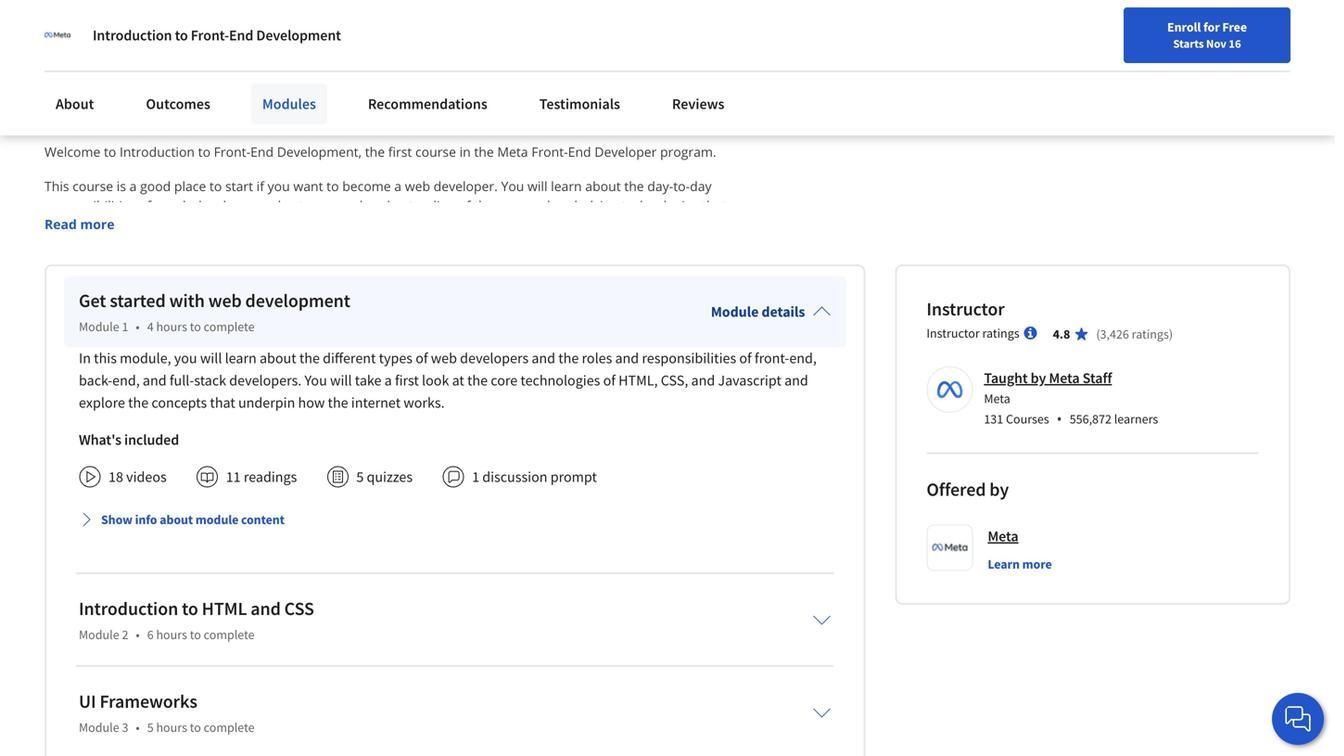 Task type: describe. For each thing, give the bounding box(es) containing it.
the up become
[[365, 143, 385, 161]]

developers inside this course is a good place to start if you want to become a web developer. you will learn about the day-to-day responsibilities of a web developer and get a general understanding of the core and underlying technologies that power the internet. you will learn how front-end developers create websites and applications that work well and are easy to maintain. you'll be introduced to the core web development technologies like html and css and get opportunities to practice using them. you will also be introduced to modern ui frameworks such as bootstrap and react that make it easy to create interactive user experiences. by the end of the course, you will be able to: - describe the front-end developer role - explain the core and underlying technologies that power the internet - use html to create a simple webpage - use css to control the appearance of a simple webpage - explain what react is - describe the applications and characteristics of the most popular ui frameworks for the final project in this course, you will create and edit a webpage using html and the bootstrap css framework. using a responsive layout grid, you will construct a responsive webpage containing text and images that looks great on any size screen. this is a beginner course intended for learners eager to learn the fundamentals of web development. to succeed in this course, you do not need prior web development experience, only basic internet navigation skills and an eagerness to get started with coding.
[[297, 216, 364, 234]]

how inside in this module, you will learn about the different types of web developers and the roles and responsibilities of front-end, back-end, and full-stack developers. you will take a first look at the core technologies of html, css, and javascript and explore the concepts that underpin how the internet works.
[[298, 394, 325, 412]]

more for read more
[[80, 215, 115, 233]]

to up experiences. in the top left of the page
[[168, 275, 181, 292]]

instructor for instructor
[[927, 298, 1005, 321]]

1 horizontal spatial 5
[[356, 468, 364, 486]]

1 horizontal spatial end
[[166, 372, 189, 390]]

good
[[140, 177, 171, 195]]

details
[[762, 303, 805, 321]]

1 horizontal spatial ratings
[[1132, 326, 1170, 342]]

0 horizontal spatial end
[[86, 353, 109, 370]]

0 vertical spatial applications
[[492, 216, 565, 234]]

complete for and
[[204, 626, 255, 643]]

core inside in this module, you will learn about the different types of web developers and the roles and responsibilities of front-end, back-end, and full-stack developers. you will take a first look at the core technologies of html, css, and javascript and explore the concepts that underpin how the internet works.
[[491, 371, 518, 390]]

explore
[[79, 394, 125, 412]]

0 vertical spatial front-
[[236, 216, 271, 234]]

meta link
[[988, 525, 1019, 547]]

become
[[342, 177, 391, 195]]

a right construct
[[342, 528, 349, 546]]

taught
[[984, 369, 1028, 387]]

css inside introduction to html and css module 2 • 6 hours to complete
[[284, 597, 314, 620]]

to up place
[[198, 143, 211, 161]]

1 horizontal spatial course,
[[151, 353, 195, 370]]

for inside enroll for free starts nov 16
[[1204, 19, 1220, 35]]

1 vertical spatial simple
[[291, 431, 331, 448]]

in
[[79, 349, 91, 368]]

• for by
[[1057, 409, 1063, 429]]

get
[[79, 289, 106, 312]]

welcome to introduction to front-end development, the first course in the meta front-end developer program.
[[45, 143, 723, 161]]

free
[[1223, 19, 1248, 35]]

to up general
[[327, 177, 339, 195]]

in this module, you will learn about the different types of web developers and the roles and responsibilities of front-end, back-end, and full-stack developers. you will take a first look at the core technologies of html, css, and javascript and explore the concepts that underpin how the internet works.
[[79, 349, 817, 412]]

started inside get started with web development module 1 • 4 hours to complete
[[110, 289, 166, 312]]

you'll
[[45, 275, 76, 292]]

grid,
[[203, 528, 229, 546]]

in up layout
[[166, 509, 178, 526]]

day-
[[648, 177, 674, 195]]

back-
[[79, 371, 112, 390]]

1 discussion prompt
[[472, 468, 597, 486]]

reviews
[[672, 95, 725, 113]]

like
[[429, 275, 450, 292]]

chat with us image
[[1284, 704, 1313, 734]]

(
[[1097, 326, 1101, 342]]

the down user
[[128, 353, 148, 370]]

front- down "testimonials" link
[[532, 143, 568, 161]]

that left make at the left top of page
[[584, 294, 609, 312]]

show
[[101, 511, 133, 528]]

complete inside ui frameworks module 3 • 5 hours to complete
[[204, 719, 255, 736]]

create down understanding at left top
[[368, 216, 405, 234]]

0 vertical spatial react
[[548, 294, 581, 312]]

0 horizontal spatial react
[[132, 450, 166, 468]]

3,426
[[1101, 326, 1130, 342]]

1 horizontal spatial internet
[[420, 392, 468, 409]]

show info about module content
[[101, 511, 285, 528]]

not
[[137, 606, 157, 624]]

a up characteristics
[[280, 431, 287, 448]]

0 horizontal spatial ratings
[[983, 325, 1020, 342]]

1 vertical spatial bootstrap
[[590, 509, 650, 526]]

internet inside in this module, you will learn about the different types of web developers and the roles and responsibilities of front-end, back-end, and full-stack developers. you will take a first look at the core technologies of html, css, and javascript and explore the concepts that underpin how the internet works.
[[351, 394, 401, 412]]

to down prior
[[190, 626, 201, 643]]

0 horizontal spatial end,
[[112, 371, 140, 390]]

the down "different"
[[328, 394, 348, 412]]

the up explore
[[108, 372, 128, 390]]

create up included
[[133, 411, 171, 429]]

( 3,426 ratings )
[[1097, 326, 1173, 342]]

instructor for instructor ratings
[[927, 325, 980, 342]]

technologies down day-
[[622, 197, 699, 214]]

in right succeed
[[730, 586, 741, 604]]

if
[[257, 177, 264, 195]]

of right the types
[[416, 349, 428, 368]]

what's
[[79, 431, 121, 449]]

module down practice
[[711, 303, 759, 321]]

1 horizontal spatial underlying
[[554, 197, 619, 214]]

first inside in this module, you will learn about the different types of web developers and the roles and responsibilities of front-end, back-end, and full-stack developers. you will take a first look at the core technologies of html, css, and javascript and explore the concepts that underpin how the internet works.
[[395, 371, 419, 390]]

css right like at the top left of the page
[[519, 275, 541, 292]]

a up included
[[174, 411, 181, 429]]

read more
[[45, 215, 115, 233]]

11
[[226, 468, 241, 486]]

in up developer.
[[460, 143, 471, 161]]

6 - from the top
[[45, 470, 49, 487]]

1 vertical spatial power
[[355, 392, 393, 409]]

in up development,
[[274, 87, 295, 119]]

prior
[[194, 606, 224, 624]]

works.
[[404, 394, 445, 412]]

1 horizontal spatial be
[[161, 294, 176, 312]]

you right developer.
[[501, 177, 524, 195]]

included
[[124, 431, 179, 449]]

html,
[[619, 371, 658, 390]]

user
[[111, 314, 138, 331]]

131
[[984, 411, 1004, 427]]

developer
[[595, 143, 657, 161]]

learn inside in this module, you will learn about the different types of web developers and the roles and responsibilities of front-end, back-end, and full-stack developers. you will take a first look at the core technologies of html, css, and javascript and explore the concepts that underpin how the internet works.
[[225, 349, 257, 368]]

get started with web development module 1 • 4 hours to complete
[[79, 289, 351, 335]]

that down 'day'
[[702, 197, 727, 214]]

webpage up most
[[334, 431, 389, 448]]

javascript
[[718, 371, 782, 390]]

html up "as"
[[454, 275, 489, 292]]

meta up learn
[[988, 527, 1019, 546]]

to inside ui frameworks module 3 • 5 hours to complete
[[190, 719, 201, 736]]

of right 'in'
[[113, 353, 125, 370]]

prompt
[[551, 468, 597, 486]]

the left day-
[[625, 177, 644, 195]]

of up navigation
[[528, 586, 540, 604]]

development inside get started with web development module 1 • 4 hours to complete
[[245, 289, 351, 312]]

4.8
[[1053, 326, 1071, 342]]

day
[[690, 177, 712, 195]]

webpage down popular
[[408, 509, 463, 526]]

work
[[596, 216, 626, 234]]

2 vertical spatial front-
[[132, 372, 166, 390]]

hours for started
[[156, 318, 187, 335]]

an
[[653, 606, 668, 624]]

fundamentals
[[441, 586, 525, 604]]

0 vertical spatial 4
[[154, 87, 168, 119]]

end left developer
[[568, 143, 591, 161]]

6
[[147, 626, 154, 643]]

you down the 11 readings
[[254, 509, 276, 526]]

the right control
[[166, 431, 186, 448]]

eager
[[329, 586, 364, 604]]

and inside introduction to html and css module 2 • 6 hours to complete
[[251, 597, 281, 620]]

course up need
[[154, 586, 194, 604]]

you up interactive
[[83, 294, 106, 312]]

offered by
[[927, 478, 1009, 501]]

you right if
[[268, 177, 290, 195]]

to up practice
[[737, 216, 749, 234]]

css up what
[[78, 431, 101, 448]]

core up control
[[122, 392, 149, 409]]

• inside ui frameworks module 3 • 5 hours to complete
[[136, 719, 140, 736]]

2 vertical spatial course,
[[45, 606, 88, 624]]

succeed
[[678, 586, 727, 604]]

meta image
[[45, 22, 70, 48]]

to right the welcome
[[104, 143, 116, 161]]

css up looks at the bottom right of page
[[653, 509, 676, 526]]

control
[[120, 431, 163, 448]]

modules link
[[251, 83, 327, 124]]

2 horizontal spatial end
[[271, 216, 294, 234]]

technologies down the role
[[247, 392, 324, 409]]

concepts
[[152, 394, 207, 412]]

enroll
[[1168, 19, 1202, 35]]

them.
[[45, 294, 80, 312]]

18
[[109, 468, 123, 486]]

experience,
[[340, 606, 409, 624]]

1 this from the top
[[45, 177, 69, 195]]

0 horizontal spatial get
[[285, 197, 304, 214]]

2 - from the top
[[45, 392, 49, 409]]

you inside in this module, you will learn about the different types of web developers and the roles and responsibilities of front-end, back-end, and full-stack developers. you will take a first look at the core technologies of html, css, and javascript and explore the concepts that underpin how the internet works.
[[305, 371, 327, 390]]

with inside get started with web development module 1 • 4 hours to complete
[[169, 289, 205, 312]]

the left roles
[[559, 349, 579, 368]]

a up understanding at left top
[[394, 177, 402, 195]]

modern
[[265, 294, 314, 312]]

staff
[[1083, 369, 1112, 387]]

2 explain from the top
[[52, 450, 96, 468]]

development down eager
[[256, 606, 336, 624]]

also
[[133, 294, 158, 312]]

different
[[323, 349, 376, 368]]

to up what
[[104, 431, 117, 448]]

1 horizontal spatial is
[[117, 177, 126, 195]]

what's included
[[79, 431, 179, 449]]

that inside in this module, you will learn about the different types of web developers and the roles and responsibilities of front-end, back-end, and full-stack developers. you will take a first look at the core technologies of html, css, and javascript and explore the concepts that underpin how the internet works.
[[210, 394, 235, 412]]

html up containing
[[502, 509, 537, 526]]

the left most
[[340, 470, 360, 487]]

about link
[[45, 83, 105, 124]]

1 vertical spatial using
[[466, 509, 498, 526]]

1 vertical spatial ui
[[449, 470, 462, 487]]

1 horizontal spatial frameworks
[[465, 470, 538, 487]]

introduction for html
[[79, 597, 178, 620]]

you up stack
[[199, 353, 221, 370]]

to left practice
[[679, 275, 691, 292]]

a inside in this module, you will learn about the different types of web developers and the roles and responsibilities of front-end, back-end, and full-stack developers. you will take a first look at the core technologies of html, css, and javascript and explore the concepts that underpin how the internet works.
[[385, 371, 392, 390]]

info
[[135, 511, 157, 528]]

web inside in this module, you will learn about the different types of web developers and the roles and responsibilities of front-end, back-end, and full-stack developers. you will take a first look at the core technologies of html, css, and javascript and explore the concepts that underpin how the internet works.
[[431, 349, 457, 368]]

this up layout
[[181, 509, 203, 526]]

that left looks at the bottom right of page
[[647, 528, 671, 546]]

layout
[[162, 528, 199, 546]]

to down practice
[[691, 294, 703, 312]]

images
[[600, 528, 643, 546]]

1 vertical spatial introduced
[[180, 294, 246, 312]]

course up the internet.
[[73, 177, 113, 195]]

courses
[[1006, 411, 1050, 427]]

1 explain from the top
[[52, 392, 96, 409]]

by
[[45, 353, 59, 370]]

eagerness
[[672, 606, 733, 624]]

a up size
[[82, 528, 89, 546]]

1 use from the top
[[52, 411, 75, 429]]

want
[[293, 177, 323, 195]]

responsibilities inside in this module, you will learn about the different types of web developers and the roles and responsibilities of front-end, back-end, and full-stack developers. you will take a first look at the core technologies of html, css, and javascript and explore the concepts that underpin how the internet works.
[[642, 349, 737, 368]]

0 vertical spatial easy
[[706, 216, 733, 234]]

the down what
[[108, 470, 128, 487]]

1 horizontal spatial end,
[[790, 349, 817, 368]]

2 responsive from the left
[[353, 528, 418, 546]]

role
[[257, 372, 280, 390]]

recommendations
[[368, 95, 488, 113]]

how inside this course is a good place to start if you want to become a web developer. you will learn about the day-to-day responsibilities of a web developer and get a general understanding of the core and underlying technologies that power the internet. you will learn how front-end developers create websites and applications that work well and are easy to maintain. you'll be introduced to the core web development technologies like html and css and get opportunities to practice using them. you will also be introduced to modern ui frameworks such as bootstrap and react that make it easy to create interactive user experiences. by the end of the course, you will be able to: - describe the front-end developer role - explain the core and underlying technologies that power the internet - use html to create a simple webpage - use css to control the appearance of a simple webpage - explain what react is - describe the applications and characteristics of the most popular ui frameworks for the final project in this course, you will create and edit a webpage using html and the bootstrap css framework. using a responsive layout grid, you will construct a responsive webpage containing text and images that looks great on any size screen. this is a beginner course intended for learners eager to learn the fundamentals of web development. to succeed in this course, you do not need prior web development experience, only basic internet navigation skills and an eagerness to get started with coding.
[[207, 216, 233, 234]]

0 horizontal spatial is
[[73, 586, 82, 604]]

0 horizontal spatial are
[[114, 87, 149, 119]]

2 use from the top
[[52, 431, 75, 448]]

testimonials link
[[529, 83, 632, 124]]

understanding
[[366, 197, 455, 214]]

development up modern
[[266, 275, 346, 292]]

this right succeed
[[745, 586, 767, 604]]

create down practice
[[706, 294, 744, 312]]

of up javascript
[[740, 349, 752, 368]]

coursera image
[[22, 15, 140, 45]]

course up developer.
[[416, 143, 456, 161]]

1 vertical spatial course,
[[206, 509, 250, 526]]

1 vertical spatial developer
[[192, 372, 253, 390]]

0 horizontal spatial be
[[80, 275, 95, 292]]

that down "different"
[[327, 392, 352, 409]]

the right the by
[[63, 353, 83, 370]]

offered
[[927, 478, 986, 501]]

content
[[241, 511, 285, 528]]

learn up experience,
[[383, 586, 414, 604]]

reviews link
[[661, 83, 736, 124]]

1 vertical spatial get
[[571, 275, 590, 292]]

2 horizontal spatial internet
[[476, 606, 524, 624]]

responsibilities inside this course is a good place to start if you want to become a web developer. you will learn about the day-to-day responsibilities of a web developer and get a general understanding of the core and underlying technologies that power the internet. you will learn how front-end developers create websites and applications that work well and are easy to maintain. you'll be introduced to the core web development technologies like html and css and get opportunities to practice using them. you will also be introduced to modern ui frameworks such as bootstrap and react that make it easy to create interactive user experiences. by the end of the course, you will be able to: - describe the front-end developer role - explain the core and underlying technologies that power the internet - use html to create a simple webpage - use css to control the appearance of a simple webpage - explain what react is - describe the applications and characteristics of the most popular ui frameworks for the final project in this course, you will create and edit a webpage using html and the bootstrap css framework. using a responsive layout grid, you will construct a responsive webpage containing text and images that looks great on any size screen. this is a beginner course intended for learners eager to learn the fundamentals of web development. to succeed in this course, you do not need prior web development experience, only basic internet navigation skills and an eagerness to get started with coding.
[[45, 197, 136, 214]]

enroll for free starts nov 16
[[1168, 19, 1248, 51]]

size
[[70, 547, 92, 565]]

module,
[[120, 349, 171, 368]]

1 horizontal spatial 1
[[472, 468, 480, 486]]

hours for to
[[156, 626, 187, 643]]

the up developer.
[[474, 143, 494, 161]]

core down developer.
[[497, 197, 524, 214]]

556,872
[[1070, 411, 1112, 427]]

module
[[196, 511, 239, 528]]

to
[[659, 586, 674, 604]]

the right able
[[299, 349, 320, 368]]

0 horizontal spatial introduced
[[98, 275, 165, 292]]

0 vertical spatial power
[[730, 197, 768, 214]]

the up maintain.
[[45, 216, 64, 234]]

a left good
[[130, 177, 137, 195]]

the down back-
[[99, 392, 119, 409]]

learn down place
[[173, 216, 204, 234]]

end up if
[[251, 143, 274, 161]]

2
[[122, 626, 128, 643]]

internet.
[[68, 216, 119, 234]]

to left start
[[210, 177, 222, 195]]

to up outcomes at the top
[[175, 26, 188, 45]]

1 vertical spatial introduction
[[120, 143, 195, 161]]

taught by meta staff link
[[984, 369, 1112, 387]]

module inside introduction to html and css module 2 • 6 hours to complete
[[79, 626, 119, 643]]

start
[[225, 177, 253, 195]]

front- up start
[[214, 143, 251, 161]]

webpage up the appearance
[[228, 411, 283, 429]]

2 horizontal spatial be
[[248, 353, 263, 370]]



Task type: vqa. For each thing, say whether or not it's contained in the screenshot.
how within In this module, you will learn about the different types of web developers and the roles and responsibilities of front-end, back-end, and full-stack developers. You will take a first look at the core technologies of HTML, CSS, and Javascript and explore the concepts that underpin how the internet works.
yes



Task type: locate. For each thing, give the bounding box(es) containing it.
3 - from the top
[[45, 411, 49, 429]]

to right not
[[182, 597, 198, 620]]

is down size
[[73, 586, 82, 604]]

a
[[130, 177, 137, 195], [394, 177, 402, 195], [155, 197, 162, 214], [307, 197, 314, 214], [385, 371, 392, 390], [174, 411, 181, 429], [280, 431, 287, 448], [397, 509, 404, 526], [82, 528, 89, 546], [342, 528, 349, 546], [85, 586, 93, 604]]

final
[[91, 509, 117, 526]]

1 horizontal spatial responsive
[[353, 528, 418, 546]]

this course is a good place to start if you want to become a web developer. you will learn about the day-to-day responsibilities of a web developer and get a general understanding of the core and underlying technologies that power the internet. you will learn how front-end developers create websites and applications that work well and are easy to maintain. you'll be introduced to the core web development technologies like html and css and get opportunities to practice using them. you will also be introduced to modern ui frameworks such as bootstrap and react that make it easy to create interactive user experiences. by the end of the course, you will be able to: - describe the front-end developer role - explain the core and underlying technologies that power the internet - use html to create a simple webpage - use css to control the appearance of a simple webpage - explain what react is - describe the applications and characteristics of the most popular ui frameworks for the final project in this course, you will create and edit a webpage using html and the bootstrap css framework. using a responsive layout grid, you will construct a responsive webpage containing text and images that looks great on any size screen. this is a beginner course intended for learners eager to learn the fundamentals of web development. to succeed in this course, you do not need prior web development experience, only basic internet navigation skills and an eagerness to get started with coding.
[[45, 177, 782, 643]]

0 vertical spatial 5
[[356, 468, 364, 486]]

meta
[[498, 143, 528, 161], [1049, 369, 1080, 387], [984, 390, 1011, 407], [988, 527, 1019, 546]]

welcome
[[45, 143, 101, 161]]

about
[[56, 95, 94, 113]]

react
[[548, 294, 581, 312], [132, 450, 166, 468]]

0 vertical spatial hours
[[156, 318, 187, 335]]

0 horizontal spatial 4
[[147, 318, 154, 335]]

started
[[110, 289, 166, 312], [45, 625, 88, 643]]

4 inside get started with web development module 1 • 4 hours to complete
[[147, 318, 154, 335]]

to inside get started with web development module 1 • 4 hours to complete
[[190, 318, 201, 335]]

more inside button
[[1023, 556, 1053, 573]]

responsive
[[93, 528, 158, 546], [353, 528, 418, 546]]

show notifications image
[[1120, 23, 1142, 45]]

the up text
[[567, 509, 587, 526]]

1 horizontal spatial ui
[[317, 294, 330, 312]]

containing
[[480, 528, 544, 546]]

using
[[746, 275, 778, 292], [466, 509, 498, 526]]

responsibilities up the internet.
[[45, 197, 136, 214]]

module left 2
[[79, 626, 119, 643]]

responsive down the "edit"
[[353, 528, 418, 546]]

0 horizontal spatial applications
[[132, 470, 205, 487]]

complete inside get started with web development module 1 • 4 hours to complete
[[204, 318, 255, 335]]

by inside taught by meta staff meta 131 courses • 556,872 learners
[[1031, 369, 1047, 387]]

development.
[[572, 586, 656, 604]]

developers down general
[[297, 216, 364, 234]]

1 vertical spatial by
[[990, 478, 1009, 501]]

testimonials
[[540, 95, 621, 113]]

course,
[[151, 353, 195, 370], [206, 509, 250, 526], [45, 606, 88, 624]]

react left make at the left top of page
[[548, 294, 581, 312]]

complete for web
[[204, 318, 255, 335]]

html inside introduction to html and css module 2 • 6 hours to complete
[[202, 597, 247, 620]]

2 hours from the top
[[156, 626, 187, 643]]

3 complete from the top
[[204, 719, 255, 736]]

front-
[[236, 216, 271, 234], [755, 349, 790, 368], [132, 372, 166, 390]]

0 vertical spatial about
[[586, 177, 621, 195]]

1 horizontal spatial started
[[110, 289, 166, 312]]

of down underpin
[[265, 431, 277, 448]]

technologies down roles
[[521, 371, 601, 390]]

of down good
[[139, 197, 151, 214]]

1 horizontal spatial bootstrap
[[590, 509, 650, 526]]

technologies inside in this module, you will learn about the different types of web developers and the roles and responsibilities of front-end, back-end, and full-stack developers. you will take a first look at the core technologies of html, css, and javascript and explore the concepts that underpin how the internet works.
[[521, 371, 601, 390]]

able
[[267, 353, 292, 370]]

0 horizontal spatial 1
[[122, 318, 128, 335]]

0 horizontal spatial by
[[990, 478, 1009, 501]]

3 hours from the top
[[156, 719, 187, 736]]

5 - from the top
[[45, 450, 49, 468]]

with inside this course is a good place to start if you want to become a web developer. you will learn about the day-to-day responsibilities of a web developer and get a general understanding of the core and underlying technologies that power the internet. you will learn how front-end developers create websites and applications that work well and are easy to maintain. you'll be introduced to the core web development technologies like html and css and get opportunities to practice using them. you will also be introduced to modern ui frameworks such as bootstrap and react that make it easy to create interactive user experiences. by the end of the course, you will be able to: - describe the front-end developer role - explain the core and underlying technologies that power the internet - use html to create a simple webpage - use css to control the appearance of a simple webpage - explain what react is - describe the applications and characteristics of the most popular ui frameworks for the final project in this course, you will create and edit a webpage using html and the bootstrap css framework. using a responsive layout grid, you will construct a responsive webpage containing text and images that looks great on any size screen. this is a beginner course intended for learners eager to learn the fundamentals of web development. to succeed in this course, you do not need prior web development experience, only basic internet navigation skills and an eagerness to get started with coding.
[[91, 625, 117, 643]]

applications down developer.
[[492, 216, 565, 234]]

0 vertical spatial complete
[[204, 318, 255, 335]]

simple up the appearance
[[185, 411, 225, 429]]

0 horizontal spatial learners
[[276, 586, 326, 604]]

2 vertical spatial hours
[[156, 719, 187, 736]]

1 horizontal spatial how
[[298, 394, 325, 412]]

about up work
[[586, 177, 621, 195]]

0 vertical spatial course,
[[151, 353, 195, 370]]

0 vertical spatial describe
[[52, 372, 105, 390]]

about inside this course is a good place to start if you want to become a web developer. you will learn about the day-to-day responsibilities of a web developer and get a general understanding of the core and underlying technologies that power the internet. you will learn how front-end developers create websites and applications that work well and are easy to maintain. you'll be introduced to the core web development technologies like html and css and get opportunities to practice using them. you will also be introduced to modern ui frameworks such as bootstrap and react that make it easy to create interactive user experiences. by the end of the course, you will be able to: - describe the front-end developer role - explain the core and underlying technologies that power the internet - use html to create a simple webpage - use css to control the appearance of a simple webpage - explain what react is - describe the applications and characteristics of the most popular ui frameworks for the final project in this course, you will create and edit a webpage using html and the bootstrap css framework. using a responsive layout grid, you will construct a responsive webpage containing text and images that looks great on any size screen. this is a beginner course intended for learners eager to learn the fundamentals of web development. to succeed in this course, you do not need prior web development experience, only basic internet navigation skills and an eagerness to get started with coding.
[[586, 177, 621, 195]]

popular
[[398, 470, 445, 487]]

project
[[120, 509, 163, 526]]

started inside this course is a good place to start if you want to become a web developer. you will learn about the day-to-day responsibilities of a web developer and get a general understanding of the core and underlying technologies that power the internet. you will learn how front-end developers create websites and applications that work well and are easy to maintain. you'll be introduced to the core web development technologies like html and css and get opportunities to practice using them. you will also be introduced to modern ui frameworks such as bootstrap and react that make it easy to create interactive user experiences. by the end of the course, you will be able to: - describe the front-end developer role - explain the core and underlying technologies that power the internet - use html to create a simple webpage - use css to control the appearance of a simple webpage - explain what react is - describe the applications and characteristics of the most popular ui frameworks for the final project in this course, you will create and edit a webpage using html and the bootstrap css framework. using a responsive layout grid, you will construct a responsive webpage containing text and images that looks great on any size screen. this is a beginner course intended for learners eager to learn the fundamentals of web development. to succeed in this course, you do not need prior web development experience, only basic internet navigation skills and an eagerness to get started with coding.
[[45, 625, 88, 643]]

1 horizontal spatial applications
[[492, 216, 565, 234]]

• inside introduction to html and css module 2 • 6 hours to complete
[[136, 626, 140, 643]]

core up experiences. in the top left of the page
[[207, 275, 234, 292]]

outcomes link
[[135, 83, 222, 124]]

what
[[99, 450, 129, 468]]

4 - from the top
[[45, 431, 49, 448]]

by for taught
[[1031, 369, 1047, 387]]

about inside in this module, you will learn about the different types of web developers and the roles and responsibilities of front-end, back-end, and full-stack developers. you will take a first look at the core technologies of html, css, and javascript and explore the concepts that underpin how the internet works.
[[260, 349, 297, 368]]

1 vertical spatial applications
[[132, 470, 205, 487]]

opportunities
[[593, 275, 675, 292]]

web inside get started with web development module 1 • 4 hours to complete
[[208, 289, 242, 312]]

0 horizontal spatial ui
[[79, 690, 96, 713]]

0 vertical spatial are
[[114, 87, 149, 119]]

0 vertical spatial more
[[80, 215, 115, 233]]

introduction for front-
[[93, 26, 172, 45]]

1 hours from the top
[[156, 318, 187, 335]]

instructor ratings
[[927, 325, 1020, 342]]

0 horizontal spatial simple
[[185, 411, 225, 429]]

internet down take
[[351, 394, 401, 412]]

using up containing
[[466, 509, 498, 526]]

maintain.
[[45, 236, 102, 253]]

underpin
[[238, 394, 295, 412]]

html up "what's"
[[78, 411, 114, 429]]

5
[[356, 468, 364, 486], [147, 719, 154, 736]]

complete
[[204, 318, 255, 335], [204, 626, 255, 643], [204, 719, 255, 736]]

1 vertical spatial first
[[395, 371, 419, 390]]

module down get
[[79, 318, 119, 335]]

module left 3
[[79, 719, 119, 736]]

do
[[118, 606, 133, 624]]

1 horizontal spatial get
[[571, 275, 590, 292]]

easy
[[706, 216, 733, 234], [660, 294, 687, 312]]

taught by meta staff meta 131 courses • 556,872 learners
[[984, 369, 1159, 429]]

0 vertical spatial first
[[388, 143, 412, 161]]

discussion
[[483, 468, 548, 486]]

0 vertical spatial simple
[[185, 411, 225, 429]]

course
[[347, 87, 420, 119], [416, 143, 456, 161], [73, 177, 113, 195], [154, 586, 194, 604]]

coursera career certificate image
[[941, 0, 1249, 46]]

of down roles
[[603, 371, 616, 390]]

1 horizontal spatial by
[[1031, 369, 1047, 387]]

front- inside in this module, you will learn about the different types of web developers and the roles and responsibilities of front-end, back-end, and full-stack developers. you will take a first look at the core technologies of html, css, and javascript and explore the concepts that underpin how the internet works.
[[755, 349, 790, 368]]

• inside get started with web development module 1 • 4 hours to complete
[[136, 318, 140, 335]]

hours down also
[[156, 318, 187, 335]]

technologies
[[622, 197, 699, 214], [349, 275, 426, 292], [521, 371, 601, 390], [247, 392, 324, 409]]

1 horizontal spatial front-
[[236, 216, 271, 234]]

to-
[[674, 177, 690, 195]]

more for learn more
[[1023, 556, 1053, 573]]

5 inside ui frameworks module 3 • 5 hours to complete
[[147, 719, 154, 736]]

look
[[422, 371, 449, 390]]

learners inside this course is a good place to start if you want to become a web developer. you will learn about the day-to-day responsibilities of a web developer and get a general understanding of the core and underlying technologies that power the internet. you will learn how front-end developers create websites and applications that work well and are easy to maintain. you'll be introduced to the core web development technologies like html and css and get opportunities to practice using them. you will also be introduced to modern ui frameworks such as bootstrap and react that make it easy to create interactive user experiences. by the end of the course, you will be able to: - describe the front-end developer role - explain the core and underlying technologies that power the internet - use html to create a simple webpage - use css to control the appearance of a simple webpage - explain what react is - describe the applications and characteristics of the most popular ui frameworks for the final project in this course, you will create and edit a webpage using html and the bootstrap css framework. using a responsive layout grid, you will construct a responsive webpage containing text and images that looks great on any size screen. this is a beginner course intended for learners eager to learn the fundamentals of web development. to succeed in this course, you do not need prior web development experience, only basic internet navigation skills and an eagerness to get started with coding.
[[276, 586, 326, 604]]

0 horizontal spatial course,
[[45, 606, 88, 624]]

1 vertical spatial learners
[[276, 586, 326, 604]]

is left good
[[117, 177, 126, 195]]

1 horizontal spatial with
[[169, 289, 205, 312]]

1 vertical spatial end,
[[112, 371, 140, 390]]

1 vertical spatial react
[[132, 450, 166, 468]]

None search field
[[264, 12, 570, 49]]

module inside ui frameworks module 3 • 5 hours to complete
[[79, 719, 119, 736]]

is down included
[[169, 450, 179, 468]]

are inside this course is a good place to start if you want to become a web developer. you will learn about the day-to-day responsibilities of a web developer and get a general understanding of the core and underlying technologies that power the internet. you will learn how front-end developers create websites and applications that work well and are easy to maintain. you'll be introduced to the core web development technologies like html and css and get opportunities to practice using them. you will also be introduced to modern ui frameworks such as bootstrap and react that make it easy to create interactive user experiences. by the end of the course, you will be able to: - describe the front-end developer role - explain the core and underlying technologies that power the internet - use html to create a simple webpage - use css to control the appearance of a simple webpage - explain what react is - describe the applications and characteristics of the most popular ui frameworks for the final project in this course, you will create and edit a webpage using html and the bootstrap css framework. using a responsive layout grid, you will construct a responsive webpage containing text and images that looks great on any size screen. this is a beginner course intended for learners eager to learn the fundamentals of web development. to succeed in this course, you do not need prior web development experience, only basic internet navigation skills and an eagerness to get started with coding.
[[683, 216, 703, 234]]

menu item
[[981, 19, 1101, 79]]

• for started
[[136, 318, 140, 335]]

ui inside ui frameworks module 3 • 5 hours to complete
[[79, 690, 96, 713]]

1 vertical spatial underlying
[[179, 392, 244, 409]]

2 complete from the top
[[204, 626, 255, 643]]

development up to:
[[245, 289, 351, 312]]

html
[[454, 275, 489, 292], [78, 411, 114, 429], [502, 509, 537, 526], [202, 597, 247, 620]]

hours inside ui frameworks module 3 • 5 hours to complete
[[156, 719, 187, 736]]

0 horizontal spatial internet
[[351, 394, 401, 412]]

2 vertical spatial get
[[753, 606, 772, 624]]

this inside in this module, you will learn about the different types of web developers and the roles and responsibilities of front-end, back-end, and full-stack developers. you will take a first look at the core technologies of html, css, and javascript and explore the concepts that underpin how the internet works.
[[94, 349, 117, 368]]

the up only
[[417, 586, 437, 604]]

• down also
[[136, 318, 140, 335]]

this down any at the bottom left of the page
[[45, 586, 69, 604]]

0 horizontal spatial with
[[91, 625, 117, 643]]

• right 3
[[136, 719, 140, 736]]

0 vertical spatial introduced
[[98, 275, 165, 292]]

css left eager
[[284, 597, 314, 620]]

the right explore
[[128, 394, 149, 412]]

describe down 'in'
[[52, 372, 105, 390]]

• inside taught by meta staff meta 131 courses • 556,872 learners
[[1057, 409, 1063, 429]]

1 describe from the top
[[52, 372, 105, 390]]

internet down look
[[420, 392, 468, 409]]

as
[[441, 294, 454, 312]]

that down stack
[[210, 394, 235, 412]]

to right eagerness
[[737, 606, 749, 624]]

1 - from the top
[[45, 372, 49, 390]]

the down the types
[[397, 392, 417, 409]]

0 horizontal spatial underlying
[[179, 392, 244, 409]]

0 horizontal spatial for
[[255, 586, 273, 604]]

there
[[45, 87, 109, 119]]

use
[[52, 411, 75, 429], [52, 431, 75, 448]]

bootstrap
[[458, 294, 518, 312], [590, 509, 650, 526]]

0 vertical spatial introduction
[[93, 26, 172, 45]]

you inside in this module, you will learn about the different types of web developers and the roles and responsibilities of front-end, back-end, and full-stack developers. you will take a first look at the core technologies of html, css, and javascript and explore the concepts that underpin how the internet works.
[[174, 349, 197, 368]]

by for offered
[[990, 478, 1009, 501]]

1 vertical spatial this
[[45, 586, 69, 604]]

stack
[[194, 371, 226, 390]]

1 horizontal spatial responsibilities
[[642, 349, 737, 368]]

1 vertical spatial front-
[[755, 349, 790, 368]]

create
[[368, 216, 405, 234], [706, 294, 744, 312], [133, 411, 171, 429], [303, 509, 341, 526]]

instructor up instructor ratings
[[927, 298, 1005, 321]]

2 horizontal spatial course,
[[206, 509, 250, 526]]

frameworks up containing
[[465, 470, 538, 487]]

0 vertical spatial learners
[[1115, 411, 1159, 427]]

for
[[1204, 19, 1220, 35], [255, 586, 273, 604]]

you right grid,
[[233, 528, 255, 546]]

easy down 'day'
[[706, 216, 733, 234]]

you
[[268, 177, 290, 195], [174, 349, 197, 368], [199, 353, 221, 370], [254, 509, 276, 526], [233, 528, 255, 546], [92, 606, 114, 624]]

full-
[[170, 371, 194, 390]]

0 horizontal spatial easy
[[660, 294, 687, 312]]

2 vertical spatial introduction
[[79, 597, 178, 620]]

starts
[[1174, 36, 1204, 51]]

learn down "testimonials" link
[[551, 177, 582, 195]]

the
[[365, 143, 385, 161], [474, 143, 494, 161], [625, 177, 644, 195], [474, 197, 494, 214], [45, 216, 64, 234], [184, 275, 204, 292], [299, 349, 320, 368], [559, 349, 579, 368], [63, 353, 83, 370], [128, 353, 148, 370], [468, 371, 488, 390], [108, 372, 128, 390], [99, 392, 119, 409], [397, 392, 417, 409], [128, 394, 149, 412], [328, 394, 348, 412], [166, 431, 186, 448], [108, 470, 128, 487], [340, 470, 360, 487], [68, 509, 88, 526], [567, 509, 587, 526], [417, 586, 437, 604]]

more inside button
[[80, 215, 115, 233]]

16
[[1229, 36, 1242, 51]]

edit
[[371, 509, 394, 526]]

hours inside get started with web development module 1 • 4 hours to complete
[[156, 318, 187, 335]]

1 vertical spatial is
[[169, 450, 179, 468]]

explain
[[52, 392, 96, 409], [52, 450, 96, 468]]

0 horizontal spatial responsibilities
[[45, 197, 136, 214]]

nov
[[1207, 36, 1227, 51]]

0 horizontal spatial bootstrap
[[458, 294, 518, 312]]

you right the internet.
[[123, 216, 146, 234]]

to left modern
[[249, 294, 262, 312]]

ratings up taught
[[983, 325, 1020, 342]]

1 vertical spatial about
[[260, 349, 297, 368]]

coding.
[[120, 625, 164, 643]]

introduced
[[98, 275, 165, 292], [180, 294, 246, 312]]

module
[[711, 303, 759, 321], [79, 318, 119, 335], [79, 626, 119, 643], [79, 719, 119, 736]]

get left opportunities
[[571, 275, 590, 292]]

recommendations link
[[357, 83, 499, 124]]

meta up "131"
[[984, 390, 1011, 407]]

5 quizzes
[[356, 468, 413, 486]]

1 vertical spatial explain
[[52, 450, 96, 468]]

taught by meta staff image
[[930, 369, 971, 410]]

0 vertical spatial for
[[1204, 19, 1220, 35]]

get right eagerness
[[753, 606, 772, 624]]

2 vertical spatial is
[[73, 586, 82, 604]]

core right at
[[491, 371, 518, 390]]

end up back-
[[86, 353, 109, 370]]

module inside get started with web development module 1 • 4 hours to complete
[[79, 318, 119, 335]]

responsibilities up css,
[[642, 349, 737, 368]]

and
[[258, 197, 281, 214], [527, 197, 551, 214], [465, 216, 488, 234], [656, 216, 680, 234], [492, 275, 515, 292], [544, 275, 568, 292], [521, 294, 544, 312], [532, 349, 556, 368], [615, 349, 639, 368], [143, 371, 167, 390], [692, 371, 715, 390], [785, 371, 809, 390], [152, 392, 176, 409], [208, 470, 231, 487], [344, 509, 367, 526], [540, 509, 564, 526], [574, 528, 597, 546], [251, 597, 281, 620], [626, 606, 650, 624]]

0 horizontal spatial started
[[45, 625, 88, 643]]

end, down module,
[[112, 371, 140, 390]]

hours down frameworks
[[156, 719, 187, 736]]

websites
[[409, 216, 462, 234]]

1 vertical spatial are
[[683, 216, 703, 234]]

learners inside taught by meta staff meta 131 courses • 556,872 learners
[[1115, 411, 1159, 427]]

introduction inside introduction to html and css module 2 • 6 hours to complete
[[79, 597, 178, 620]]

types
[[379, 349, 413, 368]]

0 vertical spatial is
[[117, 177, 126, 195]]

2 horizontal spatial is
[[169, 450, 179, 468]]

webpage left containing
[[422, 528, 477, 546]]

0 vertical spatial by
[[1031, 369, 1047, 387]]

developers inside in this module, you will learn about the different types of web developers and the roles and responsibilities of front-end, back-end, and full-stack developers. you will take a first look at the core technologies of html, css, and javascript and explore the concepts that underpin how the internet works.
[[460, 349, 529, 368]]

well
[[629, 216, 653, 234]]

meta left staff
[[1049, 369, 1080, 387]]

create up construct
[[303, 509, 341, 526]]

hours inside introduction to html and css module 2 • 6 hours to complete
[[156, 626, 187, 643]]

1 responsive from the left
[[93, 528, 158, 546]]

18 videos
[[109, 468, 167, 486]]

outcomes
[[146, 95, 210, 113]]

0 vertical spatial started
[[110, 289, 166, 312]]

0 vertical spatial frameworks
[[333, 294, 406, 312]]

complete inside introduction to html and css module 2 • 6 hours to complete
[[204, 626, 255, 643]]

looks
[[674, 528, 706, 546]]

construct
[[282, 528, 339, 546]]

2 this from the top
[[45, 586, 69, 604]]

2 instructor from the top
[[927, 325, 980, 342]]

for up the nov
[[1204, 19, 1220, 35]]

•
[[136, 318, 140, 335], [1057, 409, 1063, 429], [136, 626, 140, 643], [136, 719, 140, 736]]

to up what's included
[[117, 411, 129, 429]]

power down take
[[355, 392, 393, 409]]

• for to
[[136, 626, 140, 643]]

to up experience,
[[367, 586, 380, 604]]

1 vertical spatial be
[[161, 294, 176, 312]]

1 complete from the top
[[204, 318, 255, 335]]

this down the welcome
[[45, 177, 69, 195]]

1 horizontal spatial power
[[730, 197, 768, 214]]

-
[[45, 372, 49, 390], [45, 392, 49, 409], [45, 411, 49, 429], [45, 431, 49, 448], [45, 450, 49, 468], [45, 470, 49, 487]]

1 horizontal spatial using
[[746, 275, 778, 292]]

0 horizontal spatial how
[[207, 216, 233, 234]]

meta up developer.
[[498, 143, 528, 161]]

0 vertical spatial get
[[285, 197, 304, 214]]

more up maintain.
[[80, 215, 115, 233]]

1 horizontal spatial about
[[260, 349, 297, 368]]

program.
[[660, 143, 717, 161]]

1 horizontal spatial simple
[[291, 431, 331, 448]]

responsibilities
[[45, 197, 136, 214], [642, 349, 737, 368]]

0 vertical spatial responsibilities
[[45, 197, 136, 214]]

1 instructor from the top
[[927, 298, 1005, 321]]

text
[[547, 528, 570, 546]]

1 vertical spatial 4
[[147, 318, 154, 335]]

0 vertical spatial this
[[45, 177, 69, 195]]

1 vertical spatial frameworks
[[465, 470, 538, 487]]

1 vertical spatial 1
[[472, 468, 480, 486]]

2 vertical spatial about
[[160, 511, 193, 528]]

describe left 18
[[52, 470, 105, 487]]

front- up 'modules'
[[191, 26, 229, 45]]

about inside dropdown button
[[160, 511, 193, 528]]

1 inside get started with web development module 1 • 4 hours to complete
[[122, 318, 128, 335]]

using
[[45, 528, 79, 546]]

ratings right 3,426
[[1132, 326, 1170, 342]]

introduction right meta image
[[93, 26, 172, 45]]

bootstrap up 'images'
[[590, 509, 650, 526]]

0 vertical spatial be
[[80, 275, 95, 292]]

place
[[174, 177, 206, 195]]

interactive
[[45, 314, 108, 331]]

the down developer.
[[474, 197, 494, 214]]

1 horizontal spatial are
[[683, 216, 703, 234]]

2 describe from the top
[[52, 470, 105, 487]]

0 horizontal spatial power
[[355, 392, 393, 409]]

1 vertical spatial use
[[52, 431, 75, 448]]

4 left 'modules'
[[154, 87, 168, 119]]

4
[[154, 87, 168, 119], [147, 318, 154, 335]]

0 vertical spatial developer
[[194, 197, 255, 214]]

1 vertical spatial hours
[[156, 626, 187, 643]]

at
[[452, 371, 465, 390]]

make
[[612, 294, 645, 312]]

with
[[169, 289, 205, 312], [91, 625, 117, 643]]

instructor up taught by meta staff image
[[927, 325, 980, 342]]

you left do at the left of the page
[[92, 606, 114, 624]]

of left most
[[325, 470, 337, 487]]

power up practice
[[730, 197, 768, 214]]

modules
[[173, 87, 269, 119]]

introduction to front-end development
[[93, 26, 341, 45]]

of down developer.
[[459, 197, 471, 214]]

for inside this course is a good place to start if you want to become a web developer. you will learn about the day-to-day responsibilities of a web developer and get a general understanding of the core and underlying technologies that power the internet. you will learn how front-end developers create websites and applications that work well and are easy to maintain. you'll be introduced to the core web development technologies like html and css and get opportunities to practice using them. you will also be introduced to modern ui frameworks such as bootstrap and react that make it easy to create interactive user experiences. by the end of the course, you will be able to: - describe the front-end developer role - explain the core and underlying technologies that power the internet - use html to create a simple webpage - use css to control the appearance of a simple webpage - explain what react is - describe the applications and characteristics of the most popular ui frameworks for the final project in this course, you will create and edit a webpage using html and the bootstrap css framework. using a responsive layout grid, you will construct a responsive webpage containing text and images that looks great on any size screen. this is a beginner course intended for learners eager to learn the fundamentals of web development. to succeed in this course, you do not need prior web development experience, only basic internet navigation skills and an eagerness to get started with coding.
[[255, 586, 273, 604]]

html right need
[[202, 597, 247, 620]]

developers up at
[[460, 349, 529, 368]]

1 horizontal spatial developers
[[460, 349, 529, 368]]

that left work
[[568, 216, 592, 234]]

0 vertical spatial with
[[169, 289, 205, 312]]

core
[[497, 197, 524, 214], [207, 275, 234, 292], [491, 371, 518, 390], [122, 392, 149, 409]]

applications
[[492, 216, 565, 234], [132, 470, 205, 487]]

course up the welcome to introduction to front-end development, the first course in the meta front-end developer program.
[[347, 87, 420, 119]]



